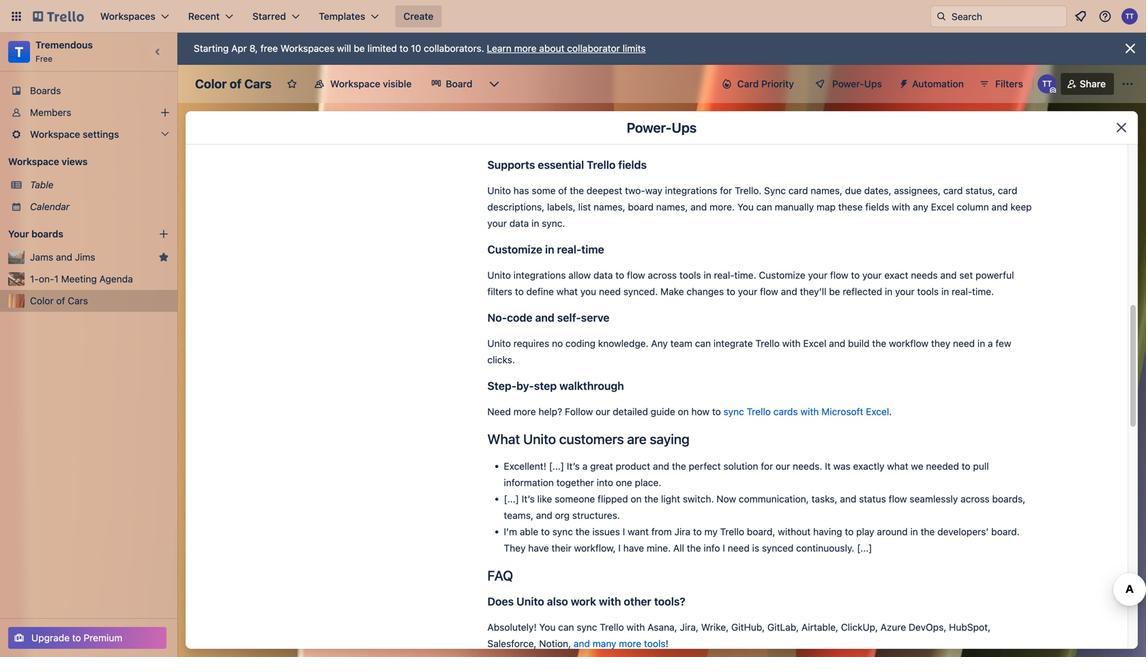 Task type: locate. For each thing, give the bounding box(es) containing it.
starred button
[[244, 5, 308, 27]]

the
[[570, 185, 584, 196], [873, 338, 887, 349], [672, 461, 686, 472], [645, 493, 659, 505], [576, 526, 590, 537], [921, 526, 935, 537], [687, 543, 701, 554]]

of down 1
[[56, 295, 65, 306]]

2 horizontal spatial [...]
[[857, 543, 873, 554]]

excel left build
[[804, 338, 827, 349]]

more right learn
[[514, 43, 537, 54]]

0 horizontal spatial across
[[648, 270, 677, 281]]

data down descriptions,
[[510, 218, 529, 229]]

1 horizontal spatial customize
[[759, 270, 806, 281]]

1 vertical spatial real-
[[714, 270, 735, 281]]

define
[[527, 286, 554, 297]]

0 vertical spatial data
[[510, 218, 529, 229]]

need inside unito integrations allow data to flow across tools in real-time. customize your flow to your exact needs and set powerful filters to define what you need synced. make changes to your flow and they'll be reflected in your tools in real-time.
[[599, 286, 621, 297]]

and down "like"
[[536, 510, 553, 521]]

filters button
[[975, 73, 1028, 95]]

1 horizontal spatial you
[[738, 201, 754, 213]]

0 horizontal spatial excel
[[804, 338, 827, 349]]

can inside unito has some of the deepest two-way integrations for trello. sync card names, due dates, assignees, card status, card descriptions, labels, list names, board names, and more. you can manually map these fields with any excel column and keep your data in sync.
[[757, 201, 773, 213]]

and inside unito requires no coding knowledge. any team can integrate trello with excel and build the workflow they need in a few clicks.
[[829, 338, 846, 349]]

trello inside excellent! [...] it's a great product and the perfect solution for our needs. it was exactly what we needed to pull information together into one place. [...] it's like someone flipped on the light switch. now communication, tasks, and status flow seamlessly across boards, teams, and org structures. i'm able to sync the issues i want from jira to my trello board, without having to play around in the developers' board. they have their workflow, i have mine. all the info i need is synced continuously. [...]
[[720, 526, 745, 537]]

this member is an admin of this board. image
[[1050, 87, 1056, 94]]

can down sync
[[757, 201, 773, 213]]

workspaces left the will
[[281, 43, 335, 54]]

workspace down the will
[[330, 78, 381, 89]]

to up reflected
[[851, 270, 860, 281]]

0 horizontal spatial fields
[[619, 158, 647, 171]]

0 vertical spatial workspace
[[330, 78, 381, 89]]

2 have from the left
[[624, 543, 644, 554]]

workflow
[[889, 338, 929, 349]]

want
[[628, 526, 649, 537]]

changes
[[687, 286, 724, 297]]

1 horizontal spatial data
[[594, 270, 613, 281]]

2 horizontal spatial need
[[953, 338, 975, 349]]

assignees,
[[894, 185, 941, 196]]

cars inside text field
[[245, 76, 272, 91]]

0 horizontal spatial for
[[720, 185, 733, 196]]

your down exact in the right of the page
[[896, 286, 915, 297]]

2 vertical spatial excel
[[866, 406, 890, 417]]

customize down descriptions,
[[488, 243, 543, 256]]

1 vertical spatial [...]
[[504, 493, 519, 505]]

guide
[[651, 406, 676, 417]]

0 horizontal spatial on
[[631, 493, 642, 505]]

what inside unito integrations allow data to flow across tools in real-time. customize your flow to your exact needs and set powerful filters to define what you need synced. make changes to your flow and they'll be reflected in your tools in real-time.
[[557, 286, 578, 297]]

card
[[738, 78, 759, 89]]

in left few
[[978, 338, 986, 349]]

with left any
[[892, 201, 911, 213]]

names, up map
[[811, 185, 843, 196]]

workspace navigation collapse icon image
[[149, 42, 168, 61]]

other
[[624, 595, 652, 608]]

code
[[507, 311, 533, 324]]

1 horizontal spatial need
[[728, 543, 750, 554]]

card priority
[[738, 78, 794, 89]]

1-on-1 meeting agenda link
[[30, 272, 169, 286]]

i left want
[[623, 526, 625, 537]]

our inside excellent! [...] it's a great product and the perfect solution for our needs. it was exactly what we needed to pull information together into one place. [...] it's like someone flipped on the light switch. now communication, tasks, and status flow seamlessly across boards, teams, and org structures. i'm able to sync the issues i want from jira to my trello board, without having to play around in the developers' board. they have their workflow, i have mine. all the info i need is synced continuously. [...]
[[776, 461, 791, 472]]

open information menu image
[[1099, 10, 1113, 23]]

0 vertical spatial excel
[[931, 201, 955, 213]]

1 vertical spatial for
[[761, 461, 773, 472]]

integrations up 'more.'
[[665, 185, 718, 196]]

does
[[488, 595, 514, 608]]

card priority icon image
[[723, 79, 732, 89]]

0 vertical spatial power-ups
[[833, 78, 883, 89]]

0 horizontal spatial workspaces
[[100, 11, 156, 22]]

integrations up define at the top
[[514, 270, 566, 281]]

the right build
[[873, 338, 887, 349]]

workspace up table
[[8, 156, 59, 167]]

2 vertical spatial need
[[728, 543, 750, 554]]

what left we
[[887, 461, 909, 472]]

limited
[[368, 43, 397, 54]]

cars down meeting
[[68, 295, 88, 306]]

across down pull
[[961, 493, 990, 505]]

workspace for workspace visible
[[330, 78, 381, 89]]

unito for unito integrations allow data to flow across tools in real-time. customize your flow to your exact needs and set powerful filters to define what you need synced. make changes to your flow and they'll be reflected in your tools in real-time.
[[488, 270, 511, 281]]

1 vertical spatial cars
[[68, 295, 88, 306]]

1 horizontal spatial cars
[[245, 76, 272, 91]]

customize up they'll
[[759, 270, 806, 281]]

1 vertical spatial you
[[540, 622, 556, 633]]

two-
[[625, 185, 646, 196]]

unito down help?
[[524, 431, 556, 447]]

for up 'more.'
[[720, 185, 733, 196]]

integrations inside unito has some of the deepest two-way integrations for trello. sync card names, due dates, assignees, card status, card descriptions, labels, list names, board names, and more. you can manually map these fields with any excel column and keep your data in sync.
[[665, 185, 718, 196]]

real- down set
[[952, 286, 973, 297]]

0 vertical spatial integrations
[[665, 185, 718, 196]]

across
[[648, 270, 677, 281], [961, 493, 990, 505]]

the down seamlessly at bottom
[[921, 526, 935, 537]]

with down they'll
[[783, 338, 801, 349]]

1 horizontal spatial a
[[988, 338, 993, 349]]

flow right status
[[889, 493, 907, 505]]

in
[[532, 218, 539, 229], [545, 243, 555, 256], [704, 270, 712, 281], [885, 286, 893, 297], [942, 286, 950, 297], [978, 338, 986, 349], [911, 526, 919, 537]]

hubspot,
[[949, 622, 991, 633]]

1 vertical spatial color
[[30, 295, 54, 306]]

and left jims
[[56, 252, 72, 263]]

1 vertical spatial our
[[776, 461, 791, 472]]

unito inside unito integrations allow data to flow across tools in real-time. customize your flow to your exact needs and set powerful filters to define what you need synced. make changes to your flow and they'll be reflected in your tools in real-time.
[[488, 270, 511, 281]]

1 horizontal spatial on
[[678, 406, 689, 417]]

starting apr 8, free workspaces will be limited to 10 collaborators. learn more about collaborator limits
[[194, 43, 646, 54]]

0 vertical spatial it's
[[567, 461, 580, 472]]

your
[[8, 228, 29, 240]]

[...] up 'together'
[[549, 461, 564, 472]]

2 vertical spatial real-
[[952, 286, 973, 297]]

with
[[892, 201, 911, 213], [783, 338, 801, 349], [801, 406, 819, 417], [599, 595, 621, 608], [627, 622, 645, 633]]

card up keep
[[998, 185, 1018, 196]]

light
[[661, 493, 681, 505]]

1 horizontal spatial color of cars
[[195, 76, 272, 91]]

data inside unito has some of the deepest two-way integrations for trello. sync card names, due dates, assignees, card status, card descriptions, labels, list names, board names, and more. you can manually map these fields with any excel column and keep your data in sync.
[[510, 218, 529, 229]]

templates button
[[311, 5, 387, 27]]

0 vertical spatial tools
[[680, 270, 701, 281]]

color of cars down apr
[[195, 76, 272, 91]]

workspace inside popup button
[[30, 129, 80, 140]]

someone
[[555, 493, 595, 505]]

terry turtle (terryturtle) image right filters
[[1038, 74, 1057, 94]]

2 vertical spatial sync
[[577, 622, 598, 633]]

deepest
[[587, 185, 623, 196]]

to left play
[[845, 526, 854, 537]]

2 vertical spatial workspace
[[8, 156, 59, 167]]

list
[[578, 201, 591, 213]]

0 vertical spatial across
[[648, 270, 677, 281]]

2 vertical spatial can
[[558, 622, 574, 633]]

customize inside unito integrations allow data to flow across tools in real-time. customize your flow to your exact needs and set powerful filters to define what you need synced. make changes to your flow and they'll be reflected in your tools in real-time.
[[759, 270, 806, 281]]

in left sync.
[[532, 218, 539, 229]]

1 horizontal spatial can
[[695, 338, 711, 349]]

need right "they"
[[953, 338, 975, 349]]

you up notion,
[[540, 622, 556, 633]]

be inside unito integrations allow data to flow across tools in real-time. customize your flow to your exact needs and set powerful filters to define what you need synced. make changes to your flow and they'll be reflected in your tools in real-time.
[[829, 286, 841, 297]]

0 horizontal spatial our
[[596, 406, 610, 417]]

around
[[877, 526, 908, 537]]

2 horizontal spatial names,
[[811, 185, 843, 196]]

1 vertical spatial data
[[594, 270, 613, 281]]

of inside text field
[[230, 76, 242, 91]]

terry turtle (terryturtle) image right open information menu image
[[1122, 8, 1138, 25]]

what
[[488, 431, 520, 447]]

0 vertical spatial for
[[720, 185, 733, 196]]

0 vertical spatial color
[[195, 76, 227, 91]]

and left build
[[829, 338, 846, 349]]

excel right any
[[931, 201, 955, 213]]

real-
[[557, 243, 582, 256], [714, 270, 735, 281], [952, 286, 973, 297]]

you
[[738, 201, 754, 213], [540, 622, 556, 633]]

excel inside unito requires no coding knowledge. any team can integrate trello with excel and build the workflow they need in a few clicks.
[[804, 338, 827, 349]]

flow inside excellent! [...] it's a great product and the perfect solution for our needs. it was exactly what we needed to pull information together into one place. [...] it's like someone flipped on the light switch. now communication, tasks, and status flow seamlessly across boards, teams, and org structures. i'm able to sync the issues i want from jira to my trello board, without having to play around in the developers' board. they have their workflow, i have mine. all the info i need is synced continuously. [...]
[[889, 493, 907, 505]]

0 horizontal spatial be
[[354, 43, 365, 54]]

color inside text field
[[195, 76, 227, 91]]

real- up changes in the top of the page
[[714, 270, 735, 281]]

the up workflow,
[[576, 526, 590, 537]]

terry turtle (terryturtle) image
[[1122, 8, 1138, 25], [1038, 74, 1057, 94]]

0 vertical spatial terry turtle (terryturtle) image
[[1122, 8, 1138, 25]]

be right they'll
[[829, 286, 841, 297]]

0 vertical spatial can
[[757, 201, 773, 213]]

starting
[[194, 43, 229, 54]]

reflected
[[843, 286, 883, 297]]

workspace settings button
[[0, 124, 177, 145]]

tremendous free
[[35, 39, 93, 63]]

i'm
[[504, 526, 517, 537]]

cards
[[774, 406, 798, 417]]

real- up allow
[[557, 243, 582, 256]]

starred icon image
[[158, 252, 169, 263]]

synced
[[762, 543, 794, 554]]

star or unstar board image
[[287, 78, 298, 89]]

customize views image
[[488, 77, 501, 91]]

need
[[599, 286, 621, 297], [953, 338, 975, 349], [728, 543, 750, 554]]

1 vertical spatial integrations
[[514, 270, 566, 281]]

[...]
[[549, 461, 564, 472], [504, 493, 519, 505], [857, 543, 873, 554]]

1 horizontal spatial of
[[230, 76, 242, 91]]

follow
[[565, 406, 593, 417]]

power-ups button
[[805, 73, 891, 95]]

self-
[[557, 311, 581, 324]]

tools down asana,
[[644, 638, 666, 649]]

your boards
[[8, 228, 63, 240]]

unito for unito requires no coding knowledge. any team can integrate trello with excel and build the workflow they need in a few clicks.
[[488, 338, 511, 349]]

a left great
[[583, 461, 588, 472]]

1 vertical spatial be
[[829, 286, 841, 297]]

1 vertical spatial it's
[[522, 493, 535, 505]]

airtable,
[[802, 622, 839, 633]]

can inside absolutely! you can sync trello with asana, jira, wrike, github, gitlab, airtable, clickup, azure devops, hubspot, salesforce, notion,
[[558, 622, 574, 633]]

trello up many
[[600, 622, 624, 633]]

1 horizontal spatial our
[[776, 461, 791, 472]]

1 horizontal spatial what
[[887, 461, 909, 472]]

supports
[[488, 158, 535, 171]]

0 vertical spatial you
[[738, 201, 754, 213]]

visible
[[383, 78, 412, 89]]

powerful
[[976, 270, 1015, 281]]

in down sync.
[[545, 243, 555, 256]]

their
[[552, 543, 572, 554]]

1 vertical spatial color of cars
[[30, 295, 88, 306]]

board.
[[992, 526, 1020, 537]]

unito left has
[[488, 185, 511, 196]]

our
[[596, 406, 610, 417], [776, 461, 791, 472]]

power-ups left "sm" icon
[[833, 78, 883, 89]]

was
[[834, 461, 851, 472]]

make
[[661, 286, 684, 297]]

they'll
[[800, 286, 827, 297]]

i right info
[[723, 543, 725, 554]]

0 horizontal spatial need
[[599, 286, 621, 297]]

0 vertical spatial cars
[[245, 76, 272, 91]]

recent
[[188, 11, 220, 22]]

1 vertical spatial tools
[[918, 286, 939, 297]]

0 vertical spatial color of cars
[[195, 76, 272, 91]]

0 horizontal spatial i
[[619, 543, 621, 554]]

have down able
[[528, 543, 549, 554]]

essential
[[538, 158, 584, 171]]

2 horizontal spatial can
[[757, 201, 773, 213]]

you inside absolutely! you can sync trello with asana, jira, wrike, github, gitlab, airtable, clickup, azure devops, hubspot, salesforce, notion,
[[540, 622, 556, 633]]

unito up filters
[[488, 270, 511, 281]]

play
[[857, 526, 875, 537]]

Board name text field
[[188, 73, 279, 95]]

card up column
[[944, 185, 963, 196]]

1 vertical spatial terry turtle (terryturtle) image
[[1038, 74, 1057, 94]]

workspace inside button
[[330, 78, 381, 89]]

excellent!
[[504, 461, 547, 472]]

integrations inside unito integrations allow data to flow across tools in real-time. customize your flow to your exact needs and set powerful filters to define what you need synced. make changes to your flow and they'll be reflected in your tools in real-time.
[[514, 270, 566, 281]]

workspace visible button
[[306, 73, 420, 95]]

flow left they'll
[[760, 286, 779, 297]]

on inside excellent! [...] it's a great product and the perfect solution for our needs. it was exactly what we needed to pull information together into one place. [...] it's like someone flipped on the light switch. now communication, tasks, and status flow seamlessly across boards, teams, and org structures. i'm able to sync the issues i want from jira to my trello board, without having to play around in the developers' board. they have their workflow, i have mine. all the info i need is synced continuously. [...]
[[631, 493, 642, 505]]

and many more tools !
[[574, 638, 669, 649]]

1 vertical spatial sync
[[553, 526, 573, 537]]

the inside unito requires no coding knowledge. any team can integrate trello with excel and build the workflow they need in a few clicks.
[[873, 338, 887, 349]]

1 horizontal spatial be
[[829, 286, 841, 297]]

jira,
[[680, 622, 699, 633]]

workspaces up the workspace navigation collapse icon
[[100, 11, 156, 22]]

the inside unito has some of the deepest two-way integrations for trello. sync card names, due dates, assignees, card status, card descriptions, labels, list names, board names, and more. you can manually map these fields with any excel column and keep your data in sync.
[[570, 185, 584, 196]]

recent button
[[180, 5, 242, 27]]

0 vertical spatial fields
[[619, 158, 647, 171]]

fields inside unito has some of the deepest two-way integrations for trello. sync card names, due dates, assignees, card status, card descriptions, labels, list names, board names, and more. you can manually map these fields with any excel column and keep your data in sync.
[[866, 201, 890, 213]]

more right many
[[619, 638, 642, 649]]

for inside unito has some of the deepest two-way integrations for trello. sync card names, due dates, assignees, card status, card descriptions, labels, list names, board names, and more. you can manually map these fields with any excel column and keep your data in sync.
[[720, 185, 733, 196]]

clickup,
[[841, 622, 878, 633]]

board,
[[747, 526, 776, 537]]

our right follow
[[596, 406, 610, 417]]

column
[[957, 201, 989, 213]]

and
[[691, 201, 707, 213], [992, 201, 1008, 213], [56, 252, 72, 263], [941, 270, 957, 281], [781, 286, 798, 297], [535, 311, 555, 324], [829, 338, 846, 349], [653, 461, 670, 472], [840, 493, 857, 505], [536, 510, 553, 521], [574, 638, 590, 649]]

1 vertical spatial of
[[559, 185, 567, 196]]

on down place.
[[631, 493, 642, 505]]

and left 'more.'
[[691, 201, 707, 213]]

0 vertical spatial time.
[[735, 270, 757, 281]]

1 horizontal spatial ups
[[865, 78, 883, 89]]

to right "upgrade"
[[72, 632, 81, 644]]

it
[[825, 461, 831, 472]]

in inside excellent! [...] it's a great product and the perfect solution for our needs. it was exactly what we needed to pull information together into one place. [...] it's like someone flipped on the light switch. now communication, tasks, and status flow seamlessly across boards, teams, and org structures. i'm able to sync the issues i want from jira to my trello board, without having to play around in the developers' board. they have their workflow, i have mine. all the info i need is synced continuously. [...]
[[911, 526, 919, 537]]

1 vertical spatial power-
[[627, 119, 672, 135]]

0 vertical spatial workspaces
[[100, 11, 156, 22]]

across up 'make'
[[648, 270, 677, 281]]

gitlab,
[[768, 622, 799, 633]]

about
[[539, 43, 565, 54]]

0 vertical spatial [...]
[[549, 461, 564, 472]]

power-ups up way
[[627, 119, 697, 135]]

i down the issues
[[619, 543, 621, 554]]

1 horizontal spatial card
[[944, 185, 963, 196]]

excel right microsoft
[[866, 406, 890, 417]]

0 horizontal spatial what
[[557, 286, 578, 297]]

1 horizontal spatial power-ups
[[833, 78, 883, 89]]

the right all
[[687, 543, 701, 554]]

0 vertical spatial ups
[[865, 78, 883, 89]]

1 vertical spatial a
[[583, 461, 588, 472]]

unito inside unito has some of the deepest two-way integrations for trello. sync card names, due dates, assignees, card status, card descriptions, labels, list names, board names, and more. you can manually map these fields with any excel column and keep your data in sync.
[[488, 185, 511, 196]]

you down trello.
[[738, 201, 754, 213]]

0 horizontal spatial data
[[510, 218, 529, 229]]

sync down 'org'
[[553, 526, 573, 537]]

0 horizontal spatial you
[[540, 622, 556, 633]]

team
[[671, 338, 693, 349]]

can up notion,
[[558, 622, 574, 633]]

color down starting
[[195, 76, 227, 91]]

power- left "sm" icon
[[833, 78, 865, 89]]

0 notifications image
[[1073, 8, 1089, 25]]

due
[[845, 185, 862, 196]]

1 horizontal spatial integrations
[[665, 185, 718, 196]]

it's down the information
[[522, 493, 535, 505]]

unito integrations allow data to flow across tools in real-time. customize your flow to your exact needs and set powerful filters to define what you need synced. make changes to your flow and they'll be reflected in your tools in real-time.
[[488, 270, 1015, 297]]

tools?
[[654, 595, 686, 608]]

have down want
[[624, 543, 644, 554]]

unito has some of the deepest two-way integrations for trello. sync card names, due dates, assignees, card status, card descriptions, labels, list names, board names, and more. you can manually map these fields with any excel column and keep your data in sync.
[[488, 185, 1032, 229]]

card up manually
[[789, 185, 808, 196]]

0 horizontal spatial have
[[528, 543, 549, 554]]

be right the will
[[354, 43, 365, 54]]

1 horizontal spatial have
[[624, 543, 644, 554]]

0 vertical spatial more
[[514, 43, 537, 54]]

color down on-
[[30, 295, 54, 306]]

0 horizontal spatial card
[[789, 185, 808, 196]]

tools up changes in the top of the page
[[680, 270, 701, 281]]

1 vertical spatial what
[[887, 461, 909, 472]]

0 vertical spatial need
[[599, 286, 621, 297]]

can right team
[[695, 338, 711, 349]]

for right solution
[[761, 461, 773, 472]]

issues
[[593, 526, 620, 537]]

1 horizontal spatial across
[[961, 493, 990, 505]]

unito inside unito requires no coding knowledge. any team can integrate trello with excel and build the workflow they need in a few clicks.
[[488, 338, 511, 349]]

across inside unito integrations allow data to flow across tools in real-time. customize your flow to your exact needs and set powerful filters to define what you need synced. make changes to your flow and they'll be reflected in your tools in real-time.
[[648, 270, 677, 281]]

unito up clicks. at the left
[[488, 338, 511, 349]]

to left pull
[[962, 461, 971, 472]]

in up "they"
[[942, 286, 950, 297]]

0 vertical spatial power-
[[833, 78, 865, 89]]

1 horizontal spatial workspaces
[[281, 43, 335, 54]]

back to home image
[[33, 5, 84, 27]]

in right around
[[911, 526, 919, 537]]

it's up 'together'
[[567, 461, 580, 472]]

is
[[753, 543, 760, 554]]

switch.
[[683, 493, 714, 505]]

boards
[[31, 228, 63, 240]]

information
[[504, 477, 554, 488]]

0 horizontal spatial sync
[[553, 526, 573, 537]]

1 vertical spatial can
[[695, 338, 711, 349]]

names, down deepest
[[594, 201, 626, 213]]

2 horizontal spatial excel
[[931, 201, 955, 213]]

1 horizontal spatial time.
[[973, 286, 995, 297]]



Task type: describe. For each thing, give the bounding box(es) containing it.
excellent! [...] it's a great product and the perfect solution for our needs. it was exactly what we needed to pull information together into one place. [...] it's like someone flipped on the light switch. now communication, tasks, and status flow seamlessly across boards, teams, and org structures. i'm able to sync the issues i want from jira to my trello board, without having to play around in the developers' board. they have their workflow, i have mine. all the info i need is synced continuously. [...]
[[504, 461, 1026, 554]]

status
[[859, 493, 887, 505]]

boards
[[30, 85, 61, 96]]

my
[[705, 526, 718, 537]]

product
[[616, 461, 651, 472]]

primary element
[[0, 0, 1147, 33]]

2 horizontal spatial sync
[[724, 406, 744, 417]]

unito left also
[[517, 595, 544, 608]]

supports essential trello fields
[[488, 158, 647, 171]]

needs
[[911, 270, 938, 281]]

to left my
[[693, 526, 702, 537]]

dates,
[[865, 185, 892, 196]]

step
[[534, 379, 557, 392]]

notion,
[[539, 638, 571, 649]]

jams and jims
[[30, 252, 95, 263]]

in up changes in the top of the page
[[704, 270, 712, 281]]

search image
[[936, 11, 947, 22]]

unito for unito has some of the deepest two-way integrations for trello. sync card names, due dates, assignees, card status, card descriptions, labels, list names, board names, and more. you can manually map these fields with any excel column and keep your data in sync.
[[488, 185, 511, 196]]

does unito also work with other tools?
[[488, 595, 686, 608]]

to right how
[[712, 406, 721, 417]]

share
[[1080, 78, 1106, 89]]

status,
[[966, 185, 996, 196]]

and left set
[[941, 270, 957, 281]]

more.
[[710, 201, 735, 213]]

add board image
[[158, 229, 169, 240]]

your inside unito has some of the deepest two-way integrations for trello. sync card names, due dates, assignees, card status, card descriptions, labels, list names, board names, and more. you can manually map these fields with any excel column and keep your data in sync.
[[488, 218, 507, 229]]

filters
[[488, 286, 513, 297]]

workspace for workspace settings
[[30, 129, 80, 140]]

trello up deepest
[[587, 158, 616, 171]]

0 horizontal spatial cars
[[68, 295, 88, 306]]

2 horizontal spatial tools
[[918, 286, 939, 297]]

2 vertical spatial of
[[56, 295, 65, 306]]

t
[[15, 44, 23, 60]]

board link
[[423, 73, 481, 95]]

trello inside absolutely! you can sync trello with asana, jira, wrike, github, gitlab, airtable, clickup, azure devops, hubspot, salesforce, notion,
[[600, 622, 624, 633]]

1 horizontal spatial i
[[623, 526, 625, 537]]

the down place.
[[645, 493, 659, 505]]

sync inside excellent! [...] it's a great product and the perfect solution for our needs. it was exactly what we needed to pull information together into one place. [...] it's like someone flipped on the light switch. now communication, tasks, and status flow seamlessly across boards, teams, and org structures. i'm able to sync the issues i want from jira to my trello board, without having to play around in the developers' board. they have their workflow, i have mine. all the info i need is synced continuously. [...]
[[553, 526, 573, 537]]

need inside excellent! [...] it's a great product and the perfect solution for our needs. it was exactly what we needed to pull information together into one place. [...] it's like someone flipped on the light switch. now communication, tasks, and status flow seamlessly across boards, teams, and org structures. i'm able to sync the issues i want from jira to my trello board, without having to play around in the developers' board. they have their workflow, i have mine. all the info i need is synced continuously. [...]
[[728, 543, 750, 554]]

you
[[581, 286, 597, 297]]

workspace settings
[[30, 129, 119, 140]]

1-
[[30, 273, 39, 285]]

0 vertical spatial be
[[354, 43, 365, 54]]

color of cars inside text field
[[195, 76, 272, 91]]

exact
[[885, 270, 909, 281]]

0 horizontal spatial time.
[[735, 270, 757, 281]]

sync
[[765, 185, 786, 196]]

jams
[[30, 252, 53, 263]]

pull
[[974, 461, 989, 472]]

with right work
[[599, 595, 621, 608]]

saying
[[650, 431, 690, 447]]

to right filters
[[515, 286, 524, 297]]

features
[[488, 131, 541, 147]]

and up place.
[[653, 461, 670, 472]]

of inside unito has some of the deepest two-way integrations for trello. sync card names, due dates, assignees, card status, card descriptions, labels, list names, board names, and more. you can manually map these fields with any excel column and keep your data in sync.
[[559, 185, 567, 196]]

0 vertical spatial customize
[[488, 243, 543, 256]]

unito requires no coding knowledge. any team can integrate trello with excel and build the workflow they need in a few clicks.
[[488, 338, 1012, 365]]

table link
[[30, 178, 169, 192]]

card priority button
[[714, 73, 803, 95]]

to right changes in the top of the page
[[727, 286, 736, 297]]

0 horizontal spatial color of cars
[[30, 295, 88, 306]]

flipped
[[598, 493, 628, 505]]

1 vertical spatial more
[[514, 406, 536, 417]]

templates
[[319, 11, 365, 22]]

sync inside absolutely! you can sync trello with asana, jira, wrike, github, gitlab, airtable, clickup, azure devops, hubspot, salesforce, notion,
[[577, 622, 598, 633]]

upgrade
[[31, 632, 70, 644]]

mine.
[[647, 543, 671, 554]]

step-
[[488, 379, 517, 392]]

1 horizontal spatial names,
[[656, 201, 688, 213]]

org
[[555, 510, 570, 521]]

upgrade to premium link
[[8, 627, 167, 649]]

flow up reflected
[[831, 270, 849, 281]]

0 vertical spatial our
[[596, 406, 610, 417]]

data inside unito integrations allow data to flow across tools in real-time. customize your flow to your exact needs and set powerful filters to define what you need synced. make changes to your flow and they'll be reflected in your tools in real-time.
[[594, 270, 613, 281]]

workspaces inside dropdown button
[[100, 11, 156, 22]]

and left self-
[[535, 311, 555, 324]]

trello inside unito requires no coding knowledge. any team can integrate trello with excel and build the workflow they need in a few clicks.
[[756, 338, 780, 349]]

sync trello cards with microsoft excel link
[[724, 406, 890, 417]]

with inside absolutely! you can sync trello with asana, jira, wrike, github, gitlab, airtable, clickup, azure devops, hubspot, salesforce, notion,
[[627, 622, 645, 633]]

1 vertical spatial time.
[[973, 286, 995, 297]]

your up reflected
[[863, 270, 882, 281]]

2 vertical spatial [...]
[[857, 543, 873, 554]]

0 horizontal spatial ups
[[672, 119, 697, 135]]

1 horizontal spatial [...]
[[549, 461, 564, 472]]

many
[[593, 638, 617, 649]]

.
[[890, 406, 892, 417]]

requires
[[514, 338, 550, 349]]

0 horizontal spatial power-ups
[[627, 119, 697, 135]]

how
[[692, 406, 710, 417]]

0 horizontal spatial tools
[[644, 638, 666, 649]]

boards,
[[993, 493, 1026, 505]]

sm image
[[893, 73, 913, 92]]

tremendous
[[35, 39, 93, 51]]

labels,
[[547, 201, 576, 213]]

2 horizontal spatial real-
[[952, 286, 973, 297]]

1 have from the left
[[528, 543, 549, 554]]

few
[[996, 338, 1012, 349]]

needed
[[926, 461, 960, 472]]

coding
[[566, 338, 596, 349]]

2 card from the left
[[944, 185, 963, 196]]

can inside unito requires no coding knowledge. any team can integrate trello with excel and build the workflow they need in a few clicks.
[[695, 338, 711, 349]]

need inside unito requires no coding knowledge. any team can integrate trello with excel and build the workflow they need in a few clicks.
[[953, 338, 975, 349]]

terry turtle (terryturtle) image inside primary element
[[1122, 8, 1138, 25]]

on-
[[39, 273, 54, 285]]

and right tasks,
[[840, 493, 857, 505]]

Search field
[[947, 6, 1067, 27]]

now
[[717, 493, 737, 505]]

your boards with 3 items element
[[8, 226, 138, 242]]

tasks,
[[812, 493, 838, 505]]

1 horizontal spatial tools
[[680, 270, 701, 281]]

trello left cards
[[747, 406, 771, 417]]

power-ups inside button
[[833, 78, 883, 89]]

learn
[[487, 43, 512, 54]]

1 horizontal spatial real-
[[714, 270, 735, 281]]

with inside unito requires no coding knowledge. any team can integrate trello with excel and build the workflow they need in a few clicks.
[[783, 338, 801, 349]]

power- inside button
[[833, 78, 865, 89]]

and left they'll
[[781, 286, 798, 297]]

with right cards
[[801, 406, 819, 417]]

what unito customers are saying
[[488, 431, 690, 447]]

and left keep
[[992, 201, 1008, 213]]

members link
[[0, 102, 177, 124]]

color of cars link
[[30, 294, 169, 308]]

workspace for workspace views
[[8, 156, 59, 167]]

are
[[627, 431, 647, 447]]

set
[[960, 270, 973, 281]]

excel inside unito has some of the deepest two-way integrations for trello. sync card names, due dates, assignees, card status, card descriptions, labels, list names, board names, and more. you can manually map these fields with any excel column and keep your data in sync.
[[931, 201, 955, 213]]

flow up synced.
[[627, 270, 646, 281]]

absolutely!
[[488, 622, 537, 633]]

your right changes in the top of the page
[[738, 286, 758, 297]]

starred
[[253, 11, 286, 22]]

a inside excellent! [...] it's a great product and the perfect solution for our needs. it was exactly what we needed to pull information together into one place. [...] it's like someone flipped on the light switch. now communication, tasks, and status flow seamlessly across boards, teams, and org structures. i'm able to sync the issues i want from jira to my trello board, without having to play around in the developers' board. they have their workflow, i have mine. all the info i need is synced continuously. [...]
[[583, 461, 588, 472]]

what inside excellent! [...] it's a great product and the perfect solution for our needs. it was exactly what we needed to pull information together into one place. [...] it's like someone flipped on the light switch. now communication, tasks, and status flow seamlessly across boards, teams, and org structures. i'm able to sync the issues i want from jira to my trello board, without having to play around in the developers' board. they have their workflow, i have mine. all the info i need is synced continuously. [...]
[[887, 461, 909, 472]]

2 horizontal spatial i
[[723, 543, 725, 554]]

to up synced.
[[616, 270, 625, 281]]

with inside unito has some of the deepest two-way integrations for trello. sync card names, due dates, assignees, card status, card descriptions, labels, list names, board names, and more. you can manually map these fields with any excel column and keep your data in sync.
[[892, 201, 911, 213]]

to left the "10" on the top left of page
[[400, 43, 409, 54]]

upgrade to premium
[[31, 632, 123, 644]]

great
[[590, 461, 613, 472]]

show menu image
[[1121, 77, 1135, 91]]

map
[[817, 201, 836, 213]]

3 card from the left
[[998, 185, 1018, 196]]

your up they'll
[[808, 270, 828, 281]]

1 card from the left
[[789, 185, 808, 196]]

0 horizontal spatial power-
[[627, 119, 672, 135]]

to right able
[[541, 526, 550, 537]]

need more help? follow our detailed guide on how to sync trello cards with microsoft excel .
[[488, 406, 892, 417]]

a inside unito requires no coding knowledge. any team can integrate trello with excel and build the workflow they need in a few clicks.
[[988, 338, 993, 349]]

in inside unito has some of the deepest two-way integrations for trello. sync card names, due dates, assignees, card status, card descriptions, labels, list names, board names, and more. you can manually map these fields with any excel column and keep your data in sync.
[[532, 218, 539, 229]]

create button
[[395, 5, 442, 27]]

any
[[913, 201, 929, 213]]

clicks.
[[488, 354, 515, 365]]

collaborator
[[567, 43, 620, 54]]

2 vertical spatial more
[[619, 638, 642, 649]]

limits
[[623, 43, 646, 54]]

0 horizontal spatial names,
[[594, 201, 626, 213]]

asana,
[[648, 622, 678, 633]]

!
[[666, 638, 669, 649]]

azure
[[881, 622, 907, 633]]

we
[[911, 461, 924, 472]]

the left perfect
[[672, 461, 686, 472]]

across inside excellent! [...] it's a great product and the perfect solution for our needs. it was exactly what we needed to pull information together into one place. [...] it's like someone flipped on the light switch. now communication, tasks, and status flow seamlessly across boards, teams, and org structures. i'm able to sync the issues i want from jira to my trello board, without having to play around in the developers' board. they have their workflow, i have mine. all the info i need is synced continuously. [...]
[[961, 493, 990, 505]]

and left many
[[574, 638, 590, 649]]

workspace visible
[[330, 78, 412, 89]]

0 horizontal spatial real-
[[557, 243, 582, 256]]

automation button
[[893, 73, 973, 95]]

info
[[704, 543, 720, 554]]

0 horizontal spatial color
[[30, 295, 54, 306]]

free
[[35, 54, 53, 63]]

in down exact in the right of the page
[[885, 286, 893, 297]]

ups inside the power-ups button
[[865, 78, 883, 89]]

in inside unito requires no coding knowledge. any team can integrate trello with excel and build the workflow they need in a few clicks.
[[978, 338, 986, 349]]

without
[[778, 526, 811, 537]]

you inside unito has some of the deepest two-way integrations for trello. sync card names, due dates, assignees, card status, card descriptions, labels, list names, board names, and more. you can manually map these fields with any excel column and keep your data in sync.
[[738, 201, 754, 213]]

0 vertical spatial on
[[678, 406, 689, 417]]

has
[[514, 185, 529, 196]]

for inside excellent! [...] it's a great product and the perfect solution for our needs. it was exactly what we needed to pull information together into one place. [...] it's like someone flipped on the light switch. now communication, tasks, and status flow seamlessly across boards, teams, and org structures. i'm able to sync the issues i want from jira to my trello board, without having to play around in the developers' board. they have their workflow, i have mine. all the info i need is synced continuously. [...]
[[761, 461, 773, 472]]



Task type: vqa. For each thing, say whether or not it's contained in the screenshot.
was
yes



